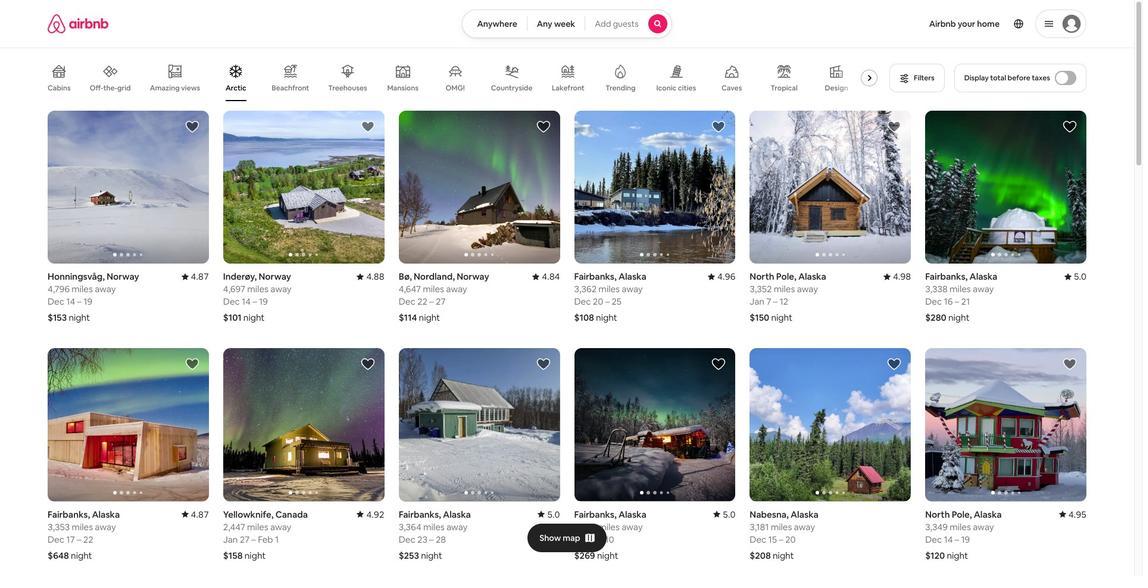 Task type: locate. For each thing, give the bounding box(es) containing it.
away right 3,353
[[95, 522, 116, 533]]

miles up 28
[[424, 522, 445, 533]]

dec down 4,647
[[399, 296, 416, 308]]

1 norway from the left
[[107, 271, 139, 283]]

dec inside fairbanks, alaska 3,353 miles away dec 17 – 22 $648 night
[[48, 534, 64, 545]]

dec for 3,338 miles away
[[926, 296, 943, 308]]

anywhere
[[477, 18, 518, 29]]

pole, inside the north pole, alaska 3,349 miles away dec 14 – 19 $120 night
[[952, 509, 973, 520]]

2 norway from the left
[[259, 271, 291, 283]]

dec down 3,362
[[575, 296, 591, 308]]

group for fairbanks, alaska 3,338 miles away dec 16 – 21 $280 night
[[926, 111, 1087, 264]]

1 4.87 from the top
[[191, 271, 209, 283]]

0 vertical spatial 4.87 out of 5 average rating image
[[181, 271, 209, 283]]

jan down 2,447
[[223, 534, 238, 545]]

alaska inside the fairbanks, alaska 3,362 miles away dec 20 – 25 $108 night
[[619, 271, 647, 283]]

fairbanks, up the '3,364'
[[399, 509, 441, 520]]

night right '$120'
[[948, 550, 969, 562]]

2 horizontal spatial add to wishlist: fairbanks, alaska image
[[712, 120, 726, 134]]

north for 3,352
[[750, 271, 775, 283]]

dec inside bø, nordland, norway 4,647 miles away dec 22 – 27 $114 night
[[399, 296, 416, 308]]

the-
[[103, 83, 117, 93]]

14 inside honningsvåg, norway 4,796 miles away dec 14 – 19 $153 night
[[66, 296, 75, 308]]

norway right honningsvåg,
[[107, 271, 139, 283]]

– inside fairbanks, alaska 3,364 miles away dec 23 – 28 $253 night
[[430, 534, 434, 546]]

– inside the north pole, alaska 3,349 miles away dec 14 – 19 $120 night
[[955, 534, 960, 546]]

4,796
[[48, 284, 70, 295]]

dec inside the north pole, alaska 3,349 miles away dec 14 – 19 $120 night
[[926, 534, 943, 546]]

1 horizontal spatial pole,
[[952, 509, 973, 520]]

– inside "north pole, alaska 3,352 miles away jan 7 – 12 $150 night"
[[774, 296, 778, 308]]

– inside fairbanks, alaska 3,338 miles away dec 16 – 21 $280 night
[[955, 296, 960, 308]]

show
[[540, 533, 561, 544]]

miles up 10
[[599, 522, 620, 533]]

0 horizontal spatial jan
[[223, 534, 238, 545]]

dec down the '3,364'
[[399, 534, 416, 546]]

0 horizontal spatial 14
[[66, 296, 75, 308]]

fairbanks, inside fairbanks, alaska 3,365 miles away oct 5 – 10 $269 night
[[575, 509, 617, 520]]

miles inside fairbanks, alaska 3,365 miles away oct 5 – 10 $269 night
[[599, 522, 620, 533]]

add to wishlist: north pole, alaska image
[[888, 120, 902, 134], [1063, 358, 1078, 372]]

0 horizontal spatial 19
[[84, 296, 92, 308]]

away inside "north pole, alaska 3,352 miles away jan 7 – 12 $150 night"
[[798, 284, 819, 295]]

caves
[[722, 83, 743, 93]]

27 down nordland, at top
[[436, 296, 446, 308]]

– inside the yellowknife, canada 2,447 miles away jan 27 – feb 1 $158 night
[[252, 534, 256, 545]]

inderøy, norway 4,697 miles away dec 14 – 19 $101 night
[[223, 271, 292, 324]]

4.87 left inderøy, on the left top of the page
[[191, 271, 209, 283]]

– inside 'inderøy, norway 4,697 miles away dec 14 – 19 $101 night'
[[253, 296, 257, 308]]

0 vertical spatial jan
[[750, 296, 765, 308]]

2 horizontal spatial 19
[[962, 534, 971, 546]]

4.87 out of 5 average rating image left yellowknife,
[[181, 509, 209, 520]]

miles inside nabesna, alaska 3,181 miles away dec 15 – 20 $208 night
[[771, 522, 793, 533]]

1 4.87 out of 5 average rating image from the top
[[181, 271, 209, 283]]

14 down 4,796
[[66, 296, 75, 308]]

beachfront
[[272, 83, 310, 93]]

fairbanks, inside fairbanks, alaska 3,353 miles away dec 17 – 22 $648 night
[[48, 509, 90, 520]]

1 horizontal spatial jan
[[750, 296, 765, 308]]

$114
[[399, 312, 417, 324]]

trending
[[606, 83, 636, 93]]

miles up 25
[[599, 284, 620, 295]]

14 down 4,697
[[242, 296, 251, 308]]

alaska inside fairbanks, alaska 3,338 miles away dec 16 – 21 $280 night
[[970, 271, 998, 283]]

0 horizontal spatial norway
[[107, 271, 139, 283]]

away down nordland, at top
[[446, 284, 467, 295]]

5
[[592, 534, 597, 545]]

20 right 15
[[786, 534, 796, 545]]

4.95 out of 5 average rating image
[[1060, 509, 1087, 520]]

night inside fairbanks, alaska 3,353 miles away dec 17 – 22 $648 night
[[71, 550, 92, 562]]

night down 21
[[949, 312, 970, 324]]

alaska for fairbanks, alaska 3,353 miles away dec 17 – 22 $648 night
[[92, 509, 120, 520]]

0 horizontal spatial 20
[[593, 296, 604, 308]]

dec inside fairbanks, alaska 3,338 miles away dec 16 – 21 $280 night
[[926, 296, 943, 308]]

fairbanks, alaska 3,362 miles away dec 20 – 25 $108 night
[[575, 271, 647, 324]]

$208
[[750, 550, 771, 562]]

group for north pole, alaska 3,352 miles away jan 7 – 12 $150 night
[[750, 111, 912, 264]]

4.87 for fairbanks, alaska 3,353 miles away dec 17 – 22 $648 night
[[191, 509, 209, 520]]

omg!
[[446, 83, 465, 93]]

fairbanks, up 3,338
[[926, 271, 968, 283]]

4.87 left yellowknife,
[[191, 509, 209, 520]]

22 down 4,647
[[418, 296, 428, 308]]

group for yellowknife, canada 2,447 miles away jan 27 – feb 1 $158 night
[[223, 349, 385, 502]]

1 vertical spatial add to wishlist: fairbanks, alaska image
[[712, 358, 726, 372]]

4.87 out of 5 average rating image
[[181, 271, 209, 283], [181, 509, 209, 520]]

inderøy,
[[223, 271, 257, 283]]

group for fairbanks, alaska 3,353 miles away dec 17 – 22 $648 night
[[48, 349, 209, 502]]

14
[[66, 296, 75, 308], [242, 296, 251, 308], [945, 534, 953, 546]]

away inside bø, nordland, norway 4,647 miles away dec 22 – 27 $114 night
[[446, 284, 467, 295]]

away up 1
[[270, 522, 292, 533]]

add to wishlist: honningsvåg, norway image
[[185, 120, 199, 134]]

0 horizontal spatial add to wishlist: fairbanks, alaska image
[[712, 358, 726, 372]]

anywhere button
[[463, 10, 528, 38]]

3,365
[[575, 522, 597, 533]]

0 vertical spatial 27
[[436, 296, 446, 308]]

dec down 3,338
[[926, 296, 943, 308]]

0 vertical spatial north
[[750, 271, 775, 283]]

5.0
[[1075, 271, 1087, 283], [723, 509, 736, 520], [548, 509, 560, 520]]

20 inside the fairbanks, alaska 3,362 miles away dec 20 – 25 $108 night
[[593, 296, 604, 308]]

alaska
[[619, 271, 647, 283], [799, 271, 827, 283], [970, 271, 998, 283], [92, 509, 120, 520], [619, 509, 647, 520], [791, 509, 819, 520], [443, 509, 471, 520], [975, 509, 1002, 520]]

4.87
[[191, 271, 209, 283], [191, 509, 209, 520]]

dec inside nabesna, alaska 3,181 miles away dec 15 – 20 $208 night
[[750, 534, 767, 545]]

away for fairbanks, alaska 3,364 miles away dec 23 – 28 $253 night
[[447, 522, 468, 533]]

5.0 for fairbanks, alaska 3,365 miles away oct 5 – 10 $269 night
[[723, 509, 736, 520]]

away right 3,181 on the bottom right of page
[[795, 522, 816, 533]]

1 horizontal spatial 27
[[436, 296, 446, 308]]

night right $114
[[419, 312, 440, 324]]

miles down honningsvåg,
[[72, 284, 93, 295]]

fairbanks, inside fairbanks, alaska 3,338 miles away dec 16 – 21 $280 night
[[926, 271, 968, 283]]

4.87 out of 5 average rating image for honningsvåg, norway 4,796 miles away dec 14 – 19 $153 night
[[181, 271, 209, 283]]

$269
[[575, 550, 596, 562]]

miles for inderøy, norway 4,697 miles away dec 14 – 19 $101 night
[[247, 284, 269, 295]]

0 vertical spatial 20
[[593, 296, 604, 308]]

1 vertical spatial 4.87
[[191, 509, 209, 520]]

night down feb
[[245, 550, 266, 562]]

dec inside honningsvåg, norway 4,796 miles away dec 14 – 19 $153 night
[[48, 296, 64, 308]]

5.0 out of 5 average rating image for fairbanks, alaska 3,338 miles away dec 16 – 21 $280 night
[[1065, 271, 1087, 283]]

alaska for fairbanks, alaska 3,364 miles away dec 23 – 28 $253 night
[[443, 509, 471, 520]]

away right 3,338
[[974, 284, 995, 295]]

home
[[978, 18, 1000, 29]]

0 horizontal spatial add to wishlist: fairbanks, alaska image
[[185, 358, 199, 372]]

add to wishlist: fairbanks, alaska image for 4.96
[[712, 120, 726, 134]]

27 down 2,447
[[240, 534, 250, 545]]

– inside fairbanks, alaska 3,353 miles away dec 17 – 22 $648 night
[[77, 534, 81, 545]]

miles for fairbanks, alaska 3,338 miles away dec 16 – 21 $280 night
[[950, 284, 972, 295]]

1 vertical spatial pole,
[[952, 509, 973, 520]]

2 horizontal spatial 5.0
[[1075, 271, 1087, 283]]

27
[[436, 296, 446, 308], [240, 534, 250, 545]]

miles inside fairbanks, alaska 3,364 miles away dec 23 – 28 $253 night
[[424, 522, 445, 533]]

miles inside honningsvåg, norway 4,796 miles away dec 14 – 19 $153 night
[[72, 284, 93, 295]]

feb
[[258, 534, 273, 545]]

alaska for fairbanks, alaska 3,365 miles away oct 5 – 10 $269 night
[[619, 509, 647, 520]]

alaska inside fairbanks, alaska 3,365 miles away oct 5 – 10 $269 night
[[619, 509, 647, 520]]

away inside fairbanks, alaska 3,364 miles away dec 23 – 28 $253 night
[[447, 522, 468, 533]]

19
[[84, 296, 92, 308], [259, 296, 268, 308], [962, 534, 971, 546]]

norway inside honningsvåg, norway 4,796 miles away dec 14 – 19 $153 night
[[107, 271, 139, 283]]

miles up feb
[[247, 522, 269, 533]]

2,447
[[223, 522, 245, 533]]

fairbanks,
[[575, 271, 617, 283], [926, 271, 968, 283], [48, 509, 90, 520], [575, 509, 617, 520], [399, 509, 441, 520]]

filters
[[915, 73, 935, 83]]

away inside the yellowknife, canada 2,447 miles away jan 27 – feb 1 $158 night
[[270, 522, 292, 533]]

add to wishlist: north pole, alaska image for 4.95
[[1063, 358, 1078, 372]]

away
[[95, 284, 116, 295], [271, 284, 292, 295], [622, 284, 643, 295], [798, 284, 819, 295], [446, 284, 467, 295], [974, 284, 995, 295], [95, 522, 116, 533], [270, 522, 292, 533], [622, 522, 643, 533], [795, 522, 816, 533], [447, 522, 468, 533], [974, 522, 995, 533]]

miles down nordland, at top
[[423, 284, 444, 295]]

amazing views
[[150, 83, 200, 93]]

– inside honningsvåg, norway 4,796 miles away dec 14 – 19 $153 night
[[77, 296, 82, 308]]

14 down 3,349
[[945, 534, 953, 546]]

0 horizontal spatial 27
[[240, 534, 250, 545]]

miles up the "17" on the bottom of page
[[72, 522, 93, 533]]

alaska inside nabesna, alaska 3,181 miles away dec 15 – 20 $208 night
[[791, 509, 819, 520]]

off-the-grid
[[90, 83, 131, 93]]

north
[[750, 271, 775, 283], [926, 509, 951, 520]]

0 horizontal spatial pole,
[[777, 271, 797, 283]]

20 down 3,362
[[593, 296, 604, 308]]

away for fairbanks, alaska 3,353 miles away dec 17 – 22 $648 night
[[95, 522, 116, 533]]

14 inside 'inderøy, norway 4,697 miles away dec 14 – 19 $101 night'
[[242, 296, 251, 308]]

1 vertical spatial jan
[[223, 534, 238, 545]]

away inside honningsvåg, norway 4,796 miles away dec 14 – 19 $153 night
[[95, 284, 116, 295]]

– inside bø, nordland, norway 4,647 miles away dec 22 – 27 $114 night
[[430, 296, 434, 308]]

dec for 3,362 miles away
[[575, 296, 591, 308]]

night inside 'inderøy, norway 4,697 miles away dec 14 – 19 $101 night'
[[244, 312, 265, 324]]

away right the '3,364'
[[447, 522, 468, 533]]

fairbanks, up 3,365
[[575, 509, 617, 520]]

0 horizontal spatial 22
[[83, 534, 93, 545]]

2 4.87 out of 5 average rating image from the top
[[181, 509, 209, 520]]

add guests button
[[585, 10, 672, 38]]

dec inside the fairbanks, alaska 3,362 miles away dec 20 – 25 $108 night
[[575, 296, 591, 308]]

12
[[780, 296, 789, 308]]

away inside fairbanks, alaska 3,353 miles away dec 17 – 22 $648 night
[[95, 522, 116, 533]]

$253
[[399, 550, 419, 562]]

0 vertical spatial 4.87
[[191, 271, 209, 283]]

2 horizontal spatial norway
[[457, 271, 489, 283]]

0 horizontal spatial add to wishlist: north pole, alaska image
[[888, 120, 902, 134]]

0 horizontal spatial 5.0 out of 5 average rating image
[[538, 509, 560, 520]]

0 vertical spatial add to wishlist: north pole, alaska image
[[888, 120, 902, 134]]

14 for 4,796
[[66, 296, 75, 308]]

0 vertical spatial 5.0 out of 5 average rating image
[[1065, 271, 1087, 283]]

4.92 out of 5 average rating image
[[357, 509, 385, 520]]

dec down 4,697
[[223, 296, 240, 308]]

1 vertical spatial 20
[[786, 534, 796, 545]]

22 right the "17" on the bottom of page
[[83, 534, 93, 545]]

4.87 out of 5 average rating image left inderøy, on the left top of the page
[[181, 271, 209, 283]]

3,349
[[926, 522, 948, 533]]

$108
[[575, 312, 595, 324]]

night down 25
[[596, 312, 618, 324]]

1 horizontal spatial norway
[[259, 271, 291, 283]]

5.0 out of 5 average rating image
[[1065, 271, 1087, 283], [538, 509, 560, 520]]

1 vertical spatial 4.87 out of 5 average rating image
[[181, 509, 209, 520]]

fairbanks, for 3,362
[[575, 271, 617, 283]]

fairbanks, inside fairbanks, alaska 3,364 miles away dec 23 – 28 $253 night
[[399, 509, 441, 520]]

alaska inside fairbanks, alaska 3,364 miles away dec 23 – 28 $253 night
[[443, 509, 471, 520]]

arctic
[[226, 83, 246, 93]]

1 vertical spatial north
[[926, 509, 951, 520]]

group
[[48, 55, 883, 101], [48, 111, 209, 264], [223, 111, 385, 264], [399, 111, 560, 264], [575, 111, 736, 264], [750, 111, 912, 264], [926, 111, 1087, 264], [48, 349, 209, 502], [223, 349, 385, 502], [399, 349, 560, 502], [575, 349, 736, 502], [750, 349, 912, 502], [926, 349, 1087, 502]]

night down the "17" on the bottom of page
[[71, 550, 92, 562]]

away inside the fairbanks, alaska 3,362 miles away dec 20 – 25 $108 night
[[622, 284, 643, 295]]

pole, for 3,349
[[952, 509, 973, 520]]

alaska inside fairbanks, alaska 3,353 miles away dec 17 – 22 $648 night
[[92, 509, 120, 520]]

dec down 3,349
[[926, 534, 943, 546]]

away inside nabesna, alaska 3,181 miles away dec 15 – 20 $208 night
[[795, 522, 816, 533]]

night down 12
[[772, 312, 793, 324]]

fairbanks, alaska 3,338 miles away dec 16 – 21 $280 night
[[926, 271, 998, 324]]

19 inside the north pole, alaska 3,349 miles away dec 14 – 19 $120 night
[[962, 534, 971, 546]]

4,697
[[223, 284, 245, 295]]

mansions
[[388, 83, 419, 93]]

0 horizontal spatial 5.0
[[548, 509, 560, 520]]

miles inside fairbanks, alaska 3,353 miles away dec 17 – 22 $648 night
[[72, 522, 93, 533]]

– inside fairbanks, alaska 3,365 miles away oct 5 – 10 $269 night
[[599, 534, 604, 545]]

22 inside fairbanks, alaska 3,353 miles away dec 17 – 22 $648 night
[[83, 534, 93, 545]]

0 vertical spatial pole,
[[777, 271, 797, 283]]

20
[[593, 296, 604, 308], [786, 534, 796, 545]]

group for bø, nordland, norway 4,647 miles away dec 22 – 27 $114 night
[[399, 111, 560, 264]]

lakefront
[[552, 83, 585, 93]]

group for fairbanks, alaska 3,364 miles away dec 23 – 28 $253 night
[[399, 349, 560, 502]]

miles for fairbanks, alaska 3,353 miles away dec 17 – 22 $648 night
[[72, 522, 93, 533]]

show map
[[540, 533, 581, 544]]

fairbanks, up 3,362
[[575, 271, 617, 283]]

miles down inderøy, on the left top of the page
[[247, 284, 269, 295]]

night down 15
[[773, 550, 795, 562]]

miles inside fairbanks, alaska 3,338 miles away dec 16 – 21 $280 night
[[950, 284, 972, 295]]

19 for 4,796
[[84, 296, 92, 308]]

2 horizontal spatial 14
[[945, 534, 953, 546]]

19 inside 'inderøy, norway 4,697 miles away dec 14 – 19 $101 night'
[[259, 296, 268, 308]]

dec down 3,181 on the bottom right of page
[[750, 534, 767, 545]]

away down honningsvåg,
[[95, 284, 116, 295]]

guests
[[613, 18, 639, 29]]

1 horizontal spatial 22
[[418, 296, 428, 308]]

add to wishlist: yellowknife, canada image
[[361, 358, 375, 372]]

norway right nordland, at top
[[457, 271, 489, 283]]

away right 3,352
[[798, 284, 819, 295]]

4.88
[[367, 271, 385, 283]]

jan
[[750, 296, 765, 308], [223, 534, 238, 545]]

norway inside 'inderøy, norway 4,697 miles away dec 14 – 19 $101 night'
[[259, 271, 291, 283]]

dec inside fairbanks, alaska 3,364 miles away dec 23 – 28 $253 night
[[399, 534, 416, 546]]

3,353
[[48, 522, 70, 533]]

27 inside the yellowknife, canada 2,447 miles away jan 27 – feb 1 $158 night
[[240, 534, 250, 545]]

1 horizontal spatial 19
[[259, 296, 268, 308]]

away right 3,362
[[622, 284, 643, 295]]

1 vertical spatial 5.0 out of 5 average rating image
[[538, 509, 560, 520]]

profile element
[[687, 0, 1087, 48]]

– inside nabesna, alaska 3,181 miles away dec 15 – 20 $208 night
[[779, 534, 784, 545]]

dec inside 'inderøy, norway 4,697 miles away dec 14 – 19 $101 night'
[[223, 296, 240, 308]]

away inside fairbanks, alaska 3,365 miles away oct 5 – 10 $269 night
[[622, 522, 643, 533]]

miles inside 'inderøy, norway 4,697 miles away dec 14 – 19 $101 night'
[[247, 284, 269, 295]]

away right 3,349
[[974, 522, 995, 533]]

pole, inside "north pole, alaska 3,352 miles away jan 7 – 12 $150 night"
[[777, 271, 797, 283]]

add to wishlist: fairbanks, alaska image
[[712, 120, 726, 134], [185, 358, 199, 372], [537, 358, 551, 372]]

night right $101
[[244, 312, 265, 324]]

dec for 3,364 miles away
[[399, 534, 416, 546]]

away right 4,697
[[271, 284, 292, 295]]

north up 3,352
[[750, 271, 775, 283]]

night inside honningsvåg, norway 4,796 miles away dec 14 – 19 $153 night
[[69, 312, 90, 324]]

miles up 12
[[774, 284, 796, 295]]

1 horizontal spatial add to wishlist: fairbanks, alaska image
[[537, 358, 551, 372]]

1 horizontal spatial 5.0
[[723, 509, 736, 520]]

– for fairbanks, alaska 3,353 miles away dec 17 – 22 $648 night
[[77, 534, 81, 545]]

dec
[[48, 296, 64, 308], [223, 296, 240, 308], [575, 296, 591, 308], [399, 296, 416, 308], [926, 296, 943, 308], [48, 534, 64, 545], [750, 534, 767, 545], [399, 534, 416, 546], [926, 534, 943, 546]]

fairbanks, up 3,353
[[48, 509, 90, 520]]

north inside the north pole, alaska 3,349 miles away dec 14 – 19 $120 night
[[926, 509, 951, 520]]

– for yellowknife, canada 2,447 miles away jan 27 – feb 1 $158 night
[[252, 534, 256, 545]]

1 vertical spatial add to wishlist: north pole, alaska image
[[1063, 358, 1078, 372]]

1 vertical spatial 27
[[240, 534, 250, 545]]

1
[[275, 534, 279, 545]]

2 4.87 from the top
[[191, 509, 209, 520]]

night inside "north pole, alaska 3,352 miles away jan 7 – 12 $150 night"
[[772, 312, 793, 324]]

norway for 4,697 miles away
[[259, 271, 291, 283]]

away inside fairbanks, alaska 3,338 miles away dec 16 – 21 $280 night
[[974, 284, 995, 295]]

0 horizontal spatial north
[[750, 271, 775, 283]]

miles inside bø, nordland, norway 4,647 miles away dec 22 – 27 $114 night
[[423, 284, 444, 295]]

1 horizontal spatial add to wishlist: fairbanks, alaska image
[[1063, 120, 1078, 134]]

dec down 4,796
[[48, 296, 64, 308]]

0 vertical spatial add to wishlist: fairbanks, alaska image
[[1063, 120, 1078, 134]]

– inside the fairbanks, alaska 3,362 miles away dec 20 – 25 $108 night
[[606, 296, 610, 308]]

– for fairbanks, alaska 3,362 miles away dec 20 – 25 $108 night
[[606, 296, 610, 308]]

4.95
[[1069, 509, 1087, 520]]

miles up 21
[[950, 284, 972, 295]]

night inside the yellowknife, canada 2,447 miles away jan 27 – feb 1 $158 night
[[245, 550, 266, 562]]

7
[[767, 296, 772, 308]]

norway
[[107, 271, 139, 283], [259, 271, 291, 283], [457, 271, 489, 283]]

night right $153
[[69, 312, 90, 324]]

dec down 3,353
[[48, 534, 64, 545]]

1 horizontal spatial 5.0 out of 5 average rating image
[[1065, 271, 1087, 283]]

10
[[606, 534, 615, 545]]

fairbanks, inside the fairbanks, alaska 3,362 miles away dec 20 – 25 $108 night
[[575, 271, 617, 283]]

night inside the fairbanks, alaska 3,362 miles away dec 20 – 25 $108 night
[[596, 312, 618, 324]]

add to wishlist: fairbanks, alaska image for fairbanks, alaska 3,365 miles away oct 5 – 10 $269 night
[[712, 358, 726, 372]]

norway right inderøy, on the left top of the page
[[259, 271, 291, 283]]

airbnb
[[930, 18, 957, 29]]

0 vertical spatial 22
[[418, 296, 428, 308]]

$101
[[223, 312, 242, 324]]

fairbanks, for 3,364
[[399, 509, 441, 520]]

miles inside the fairbanks, alaska 3,362 miles away dec 20 – 25 $108 night
[[599, 284, 620, 295]]

miles inside the yellowknife, canada 2,447 miles away jan 27 – feb 1 $158 night
[[247, 522, 269, 533]]

jan left 7
[[750, 296, 765, 308]]

north inside "north pole, alaska 3,352 miles away jan 7 – 12 $150 night"
[[750, 271, 775, 283]]

1 horizontal spatial 14
[[242, 296, 251, 308]]

night inside fairbanks, alaska 3,365 miles away oct 5 – 10 $269 night
[[598, 550, 619, 562]]

miles up 15
[[771, 522, 793, 533]]

night down 10
[[598, 550, 619, 562]]

miles right 3,349
[[950, 522, 972, 533]]

bø, nordland, norway 4,647 miles away dec 22 – 27 $114 night
[[399, 271, 489, 324]]

3 norway from the left
[[457, 271, 489, 283]]

4.84 out of 5 average rating image
[[533, 271, 560, 283]]

add to wishlist: fairbanks, alaska image
[[1063, 120, 1078, 134], [712, 358, 726, 372]]

1 horizontal spatial add to wishlist: north pole, alaska image
[[1063, 358, 1078, 372]]

away inside 'inderøy, norway 4,697 miles away dec 14 – 19 $101 night'
[[271, 284, 292, 295]]

1 horizontal spatial 20
[[786, 534, 796, 545]]

north up 3,349
[[926, 509, 951, 520]]

1 vertical spatial 22
[[83, 534, 93, 545]]

None search field
[[463, 10, 672, 38]]

add to wishlist: inderøy, norway image
[[361, 120, 375, 134]]

miles
[[72, 284, 93, 295], [247, 284, 269, 295], [599, 284, 620, 295], [774, 284, 796, 295], [423, 284, 444, 295], [950, 284, 972, 295], [72, 522, 93, 533], [247, 522, 269, 533], [599, 522, 620, 533], [771, 522, 793, 533], [424, 522, 445, 533], [950, 522, 972, 533]]

$280
[[926, 312, 947, 324]]

away right 3,365
[[622, 522, 643, 533]]

1 horizontal spatial north
[[926, 509, 951, 520]]

add to wishlist: nabesna, alaska image
[[888, 358, 902, 372]]

night down 28
[[421, 550, 443, 562]]

19 inside honningsvåg, norway 4,796 miles away dec 14 – 19 $153 night
[[84, 296, 92, 308]]

off-
[[90, 83, 103, 93]]

iconic cities
[[657, 83, 697, 93]]



Task type: vqa. For each thing, say whether or not it's contained in the screenshot.
planning
no



Task type: describe. For each thing, give the bounding box(es) containing it.
4,647
[[399, 284, 421, 295]]

honningsvåg, norway 4,796 miles away dec 14 – 19 $153 night
[[48, 271, 139, 324]]

add
[[595, 18, 612, 29]]

away for fairbanks, alaska 3,338 miles away dec 16 – 21 $280 night
[[974, 284, 995, 295]]

fairbanks, alaska 3,364 miles away dec 23 – 28 $253 night
[[399, 509, 471, 562]]

3,364
[[399, 522, 422, 533]]

group for inderøy, norway 4,697 miles away dec 14 – 19 $101 night
[[223, 111, 385, 264]]

3,362
[[575, 284, 597, 295]]

nordland,
[[414, 271, 455, 283]]

22 inside bø, nordland, norway 4,647 miles away dec 22 – 27 $114 night
[[418, 296, 428, 308]]

add to wishlist: fairbanks, alaska image for fairbanks, alaska 3,338 miles away dec 16 – 21 $280 night
[[1063, 120, 1078, 134]]

alaska for nabesna, alaska 3,181 miles away dec 15 – 20 $208 night
[[791, 509, 819, 520]]

14 for 4,697
[[242, 296, 251, 308]]

dec for 3,353 miles away
[[48, 534, 64, 545]]

norway for 4,796 miles away
[[107, 271, 139, 283]]

away for fairbanks, alaska 3,365 miles away oct 5 – 10 $269 night
[[622, 522, 643, 533]]

your
[[958, 18, 976, 29]]

away for yellowknife, canada 2,447 miles away jan 27 – feb 1 $158 night
[[270, 522, 292, 533]]

dec for 4,697 miles away
[[223, 296, 240, 308]]

week
[[555, 18, 576, 29]]

tropical
[[771, 83, 798, 93]]

4.96
[[718, 271, 736, 283]]

fairbanks, alaska 3,353 miles away dec 17 – 22 $648 night
[[48, 509, 120, 562]]

– for nabesna, alaska 3,181 miles away dec 15 – 20 $208 night
[[779, 534, 784, 545]]

iconic
[[657, 83, 677, 93]]

dec for 4,796 miles away
[[48, 296, 64, 308]]

21
[[962, 296, 971, 308]]

nabesna,
[[750, 509, 789, 520]]

airbnb your home
[[930, 18, 1000, 29]]

away for honningsvåg, norway 4,796 miles away dec 14 – 19 $153 night
[[95, 284, 116, 295]]

alaska inside "north pole, alaska 3,352 miles away jan 7 – 12 $150 night"
[[799, 271, 827, 283]]

fairbanks, for 3,365
[[575, 509, 617, 520]]

group for honningsvåg, norway 4,796 miles away dec 14 – 19 $153 night
[[48, 111, 209, 264]]

grid
[[117, 83, 131, 93]]

5.0 out of 5 average rating image for fairbanks, alaska 3,364 miles away dec 23 – 28 $253 night
[[538, 509, 560, 520]]

4.98
[[894, 271, 912, 283]]

canada
[[276, 509, 308, 520]]

filters button
[[890, 64, 945, 92]]

add guests
[[595, 18, 639, 29]]

15
[[769, 534, 778, 545]]

$158
[[223, 550, 243, 562]]

taxes
[[1033, 73, 1051, 83]]

19 for 4,697
[[259, 296, 268, 308]]

4.87 for honningsvåg, norway 4,796 miles away dec 14 – 19 $153 night
[[191, 271, 209, 283]]

3,338
[[926, 284, 948, 295]]

nabesna, alaska 3,181 miles away dec 15 – 20 $208 night
[[750, 509, 819, 562]]

north for 3,349
[[926, 509, 951, 520]]

map
[[563, 533, 581, 544]]

north pole, alaska 3,349 miles away dec 14 – 19 $120 night
[[926, 509, 1002, 562]]

before
[[1008, 73, 1031, 83]]

fairbanks, alaska 3,365 miles away oct 5 – 10 $269 night
[[575, 509, 647, 562]]

amazing
[[150, 83, 180, 93]]

display
[[965, 73, 989, 83]]

$648
[[48, 550, 69, 562]]

design
[[826, 83, 849, 93]]

4.98 out of 5 average rating image
[[884, 271, 912, 283]]

$120
[[926, 550, 946, 562]]

night inside the north pole, alaska 3,349 miles away dec 14 – 19 $120 night
[[948, 550, 969, 562]]

fairbanks, for 3,353
[[48, 509, 90, 520]]

away for nabesna, alaska 3,181 miles away dec 15 – 20 $208 night
[[795, 522, 816, 533]]

jan inside "north pole, alaska 3,352 miles away jan 7 – 12 $150 night"
[[750, 296, 765, 308]]

show map button
[[528, 524, 607, 553]]

miles for yellowknife, canada 2,447 miles away jan 27 – feb 1 $158 night
[[247, 522, 269, 533]]

jan inside the yellowknife, canada 2,447 miles away jan 27 – feb 1 $158 night
[[223, 534, 238, 545]]

none search field containing anywhere
[[463, 10, 672, 38]]

yellowknife,
[[223, 509, 274, 520]]

alaska for fairbanks, alaska 3,362 miles away dec 20 – 25 $108 night
[[619, 271, 647, 283]]

yellowknife, canada 2,447 miles away jan 27 – feb 1 $158 night
[[223, 509, 308, 562]]

north pole, alaska 3,352 miles away jan 7 – 12 $150 night
[[750, 271, 827, 324]]

total
[[991, 73, 1007, 83]]

group for fairbanks, alaska 3,362 miles away dec 20 – 25 $108 night
[[575, 111, 736, 264]]

20 inside nabesna, alaska 3,181 miles away dec 15 – 20 $208 night
[[786, 534, 796, 545]]

cabins
[[48, 83, 71, 93]]

27 inside bø, nordland, norway 4,647 miles away dec 22 – 27 $114 night
[[436, 296, 446, 308]]

5.0 for fairbanks, alaska 3,364 miles away dec 23 – 28 $253 night
[[548, 509, 560, 520]]

countryside
[[491, 83, 533, 93]]

– for fairbanks, alaska 3,364 miles away dec 23 – 28 $253 night
[[430, 534, 434, 546]]

– for honningsvåg, norway 4,796 miles away dec 14 – 19 $153 night
[[77, 296, 82, 308]]

any week
[[537, 18, 576, 29]]

alaska inside the north pole, alaska 3,349 miles away dec 14 – 19 $120 night
[[975, 509, 1002, 520]]

oct
[[575, 534, 590, 545]]

25
[[612, 296, 622, 308]]

group containing off-the-grid
[[48, 55, 883, 101]]

4.88 out of 5 average rating image
[[357, 271, 385, 283]]

fairbanks, for 3,338
[[926, 271, 968, 283]]

4.84
[[542, 271, 560, 283]]

add to wishlist: fairbanks, alaska image for 5.0
[[537, 358, 551, 372]]

pole, for 3,352
[[777, 271, 797, 283]]

$150
[[750, 312, 770, 324]]

cities
[[679, 83, 697, 93]]

alaska for fairbanks, alaska 3,338 miles away dec 16 – 21 $280 night
[[970, 271, 998, 283]]

group for fairbanks, alaska 3,365 miles away oct 5 – 10 $269 night
[[575, 349, 736, 502]]

add to wishlist: north pole, alaska image for 4.98
[[888, 120, 902, 134]]

miles inside "north pole, alaska 3,352 miles away jan 7 – 12 $150 night"
[[774, 284, 796, 295]]

– for inderøy, norway 4,697 miles away dec 14 – 19 $101 night
[[253, 296, 257, 308]]

4.87 out of 5 average rating image for fairbanks, alaska 3,353 miles away dec 17 – 22 $648 night
[[181, 509, 209, 520]]

miles for nabesna, alaska 3,181 miles away dec 15 – 20 $208 night
[[771, 522, 793, 533]]

night inside fairbanks, alaska 3,338 miles away dec 16 – 21 $280 night
[[949, 312, 970, 324]]

add to wishlist: fairbanks, alaska image for 4.87
[[185, 358, 199, 372]]

views
[[181, 83, 200, 93]]

night inside fairbanks, alaska 3,364 miles away dec 23 – 28 $253 night
[[421, 550, 443, 562]]

display total before taxes
[[965, 73, 1051, 83]]

23
[[418, 534, 428, 546]]

4.96 out of 5 average rating image
[[708, 271, 736, 283]]

5.0 for fairbanks, alaska 3,338 miles away dec 16 – 21 $280 night
[[1075, 271, 1087, 283]]

any week button
[[527, 10, 586, 38]]

away for fairbanks, alaska 3,362 miles away dec 20 – 25 $108 night
[[622, 284, 643, 295]]

any
[[537, 18, 553, 29]]

14 inside the north pole, alaska 3,349 miles away dec 14 – 19 $120 night
[[945, 534, 953, 546]]

miles for honningsvåg, norway 4,796 miles away dec 14 – 19 $153 night
[[72, 284, 93, 295]]

away for inderøy, norway 4,697 miles away dec 14 – 19 $101 night
[[271, 284, 292, 295]]

– for fairbanks, alaska 3,365 miles away oct 5 – 10 $269 night
[[599, 534, 604, 545]]

miles for fairbanks, alaska 3,362 miles away dec 20 – 25 $108 night
[[599, 284, 620, 295]]

5.0 out of 5 average rating image
[[714, 509, 736, 520]]

miles for fairbanks, alaska 3,365 miles away oct 5 – 10 $269 night
[[599, 522, 620, 533]]

28
[[436, 534, 446, 546]]

$153
[[48, 312, 67, 324]]

miles for fairbanks, alaska 3,364 miles away dec 23 – 28 $253 night
[[424, 522, 445, 533]]

add to wishlist: bø, nordland, norway image
[[537, 120, 551, 134]]

treehouses
[[329, 83, 367, 93]]

away inside the north pole, alaska 3,349 miles away dec 14 – 19 $120 night
[[974, 522, 995, 533]]

miles inside the north pole, alaska 3,349 miles away dec 14 – 19 $120 night
[[950, 522, 972, 533]]

17
[[66, 534, 75, 545]]

night inside bø, nordland, norway 4,647 miles away dec 22 – 27 $114 night
[[419, 312, 440, 324]]

night inside nabesna, alaska 3,181 miles away dec 15 – 20 $208 night
[[773, 550, 795, 562]]

honningsvåg,
[[48, 271, 105, 283]]

group for north pole, alaska 3,349 miles away dec 14 – 19 $120 night
[[926, 349, 1087, 502]]

bø,
[[399, 271, 412, 283]]

3,181
[[750, 522, 769, 533]]

– for fairbanks, alaska 3,338 miles away dec 16 – 21 $280 night
[[955, 296, 960, 308]]

norway inside bø, nordland, norway 4,647 miles away dec 22 – 27 $114 night
[[457, 271, 489, 283]]

airbnb your home link
[[923, 11, 1007, 36]]

16
[[945, 296, 953, 308]]



